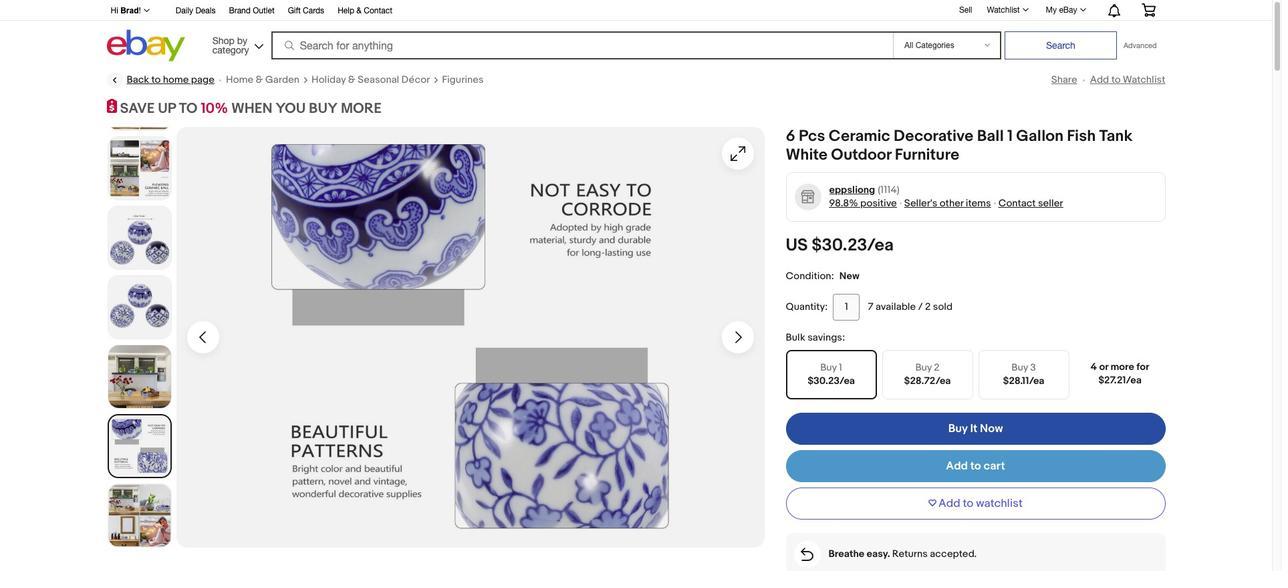 Task type: locate. For each thing, give the bounding box(es) containing it.
it
[[971, 422, 978, 436]]

add for add to watchlist
[[939, 497, 961, 511]]

buy inside buy 3 $28.11/ea
[[1012, 361, 1028, 374]]

7 available / 2 sold
[[868, 301, 953, 313]]

none submit inside shop by category banner
[[1005, 31, 1117, 60]]

0 vertical spatial add
[[1091, 74, 1110, 86]]

$30.23/ea
[[812, 235, 894, 256], [808, 375, 855, 388]]

1 horizontal spatial 2
[[934, 361, 940, 374]]

buy up $28.72/ea
[[916, 361, 932, 374]]

add left cart
[[946, 460, 968, 473]]

to for home
[[151, 74, 161, 86]]

1 vertical spatial 2
[[934, 361, 940, 374]]

0 vertical spatial contact
[[364, 6, 393, 15]]

page
[[191, 74, 215, 86]]

$28.72/ea
[[905, 375, 951, 388]]

hi brad !
[[111, 6, 141, 15]]

daily deals link
[[176, 4, 216, 19]]

buy 1 $30.23/ea
[[808, 361, 855, 388]]

help & contact
[[338, 6, 393, 15]]

to down advanced link
[[1112, 74, 1121, 86]]

furniture
[[895, 146, 960, 164]]

figurines link
[[442, 74, 484, 87]]

0 horizontal spatial 1
[[839, 361, 842, 374]]

1 vertical spatial add
[[946, 460, 968, 473]]

seasonal
[[358, 74, 399, 86]]

tank
[[1100, 127, 1133, 146]]

to for cart
[[971, 460, 982, 473]]

1
[[1008, 127, 1013, 146], [839, 361, 842, 374]]

0 horizontal spatial watchlist
[[987, 5, 1020, 15]]

1 vertical spatial contact
[[999, 197, 1036, 210]]

6
[[786, 127, 796, 146]]

7
[[868, 301, 874, 313]]

condition: new
[[786, 270, 860, 283]]

us
[[786, 235, 808, 256]]

1 vertical spatial watchlist
[[1123, 74, 1166, 86]]

eppsliong (1114)
[[830, 184, 900, 196]]

garden
[[265, 74, 300, 86]]

buy inside the buy 1 $30.23/ea
[[821, 361, 837, 374]]

2 up $28.72/ea
[[934, 361, 940, 374]]

to left cart
[[971, 460, 982, 473]]

& right help
[[357, 6, 362, 15]]

1 vertical spatial $30.23/ea
[[808, 375, 855, 388]]

contact right help
[[364, 6, 393, 15]]

holiday & seasonal décor
[[312, 74, 430, 86]]

now
[[980, 422, 1003, 436]]

1 down savings:
[[839, 361, 842, 374]]

& inside home & garden link
[[256, 74, 263, 86]]

& for seasonal
[[348, 74, 356, 86]]

buy 3 $28.11/ea
[[1004, 361, 1045, 388]]

seller's other items link
[[905, 197, 992, 210]]

save
[[120, 100, 155, 118]]

None submit
[[1005, 31, 1117, 60]]

to inside button
[[963, 497, 974, 511]]

add down add to cart link
[[939, 497, 961, 511]]

& inside help & contact 'link'
[[357, 6, 362, 15]]

add to cart link
[[786, 450, 1166, 483]]

1 vertical spatial 1
[[839, 361, 842, 374]]

add right share
[[1091, 74, 1110, 86]]

category
[[212, 44, 249, 55]]

2 vertical spatial add
[[939, 497, 961, 511]]

0 horizontal spatial contact
[[364, 6, 393, 15]]

$30.23/ea up new
[[812, 235, 894, 256]]

1 horizontal spatial 1
[[1008, 127, 1013, 146]]

0 vertical spatial watchlist
[[987, 5, 1020, 15]]

advanced link
[[1117, 32, 1164, 59]]

when
[[231, 100, 273, 118]]

to for watchlist
[[1112, 74, 1121, 86]]

98.8% positive
[[830, 197, 897, 210]]

0 horizontal spatial &
[[256, 74, 263, 86]]

10%
[[201, 100, 228, 118]]

to for watchlist
[[963, 497, 974, 511]]

seller's
[[905, 197, 938, 210]]

with details__icon image
[[801, 548, 814, 561]]

holiday & seasonal décor link
[[312, 74, 430, 87]]

& inside holiday & seasonal décor link
[[348, 74, 356, 86]]

outlet
[[253, 6, 275, 15]]

1 horizontal spatial &
[[348, 74, 356, 86]]

to right 'back'
[[151, 74, 161, 86]]

easy.
[[867, 548, 890, 561]]

buy left the it
[[949, 422, 968, 436]]

my ebay
[[1046, 5, 1078, 15]]

buy inside buy 2 $28.72/ea
[[916, 361, 932, 374]]

add for add to cart
[[946, 460, 968, 473]]

back to home page link
[[107, 72, 215, 88]]

advanced
[[1124, 41, 1157, 49]]

condition:
[[786, 270, 834, 283]]

contact left seller
[[999, 197, 1036, 210]]

shop by category button
[[206, 30, 267, 59]]

1 horizontal spatial watchlist
[[1123, 74, 1166, 86]]

white
[[786, 146, 828, 164]]

watchlist
[[987, 5, 1020, 15], [1123, 74, 1166, 86]]

up
[[158, 100, 176, 118]]

contact
[[364, 6, 393, 15], [999, 197, 1036, 210]]

1 right ball
[[1008, 127, 1013, 146]]

contact inside 'link'
[[364, 6, 393, 15]]

add inside button
[[939, 497, 961, 511]]

&
[[357, 6, 362, 15], [256, 74, 263, 86], [348, 74, 356, 86]]

bulk
[[786, 331, 806, 344]]

to
[[179, 100, 198, 118]]

bulk savings:
[[786, 331, 845, 344]]

0 vertical spatial 2
[[926, 301, 931, 313]]

watchlist link
[[980, 2, 1035, 18]]

us $30.23/ea
[[786, 235, 894, 256]]

eppsliong link
[[830, 184, 876, 197]]

1 inside "6 pcs ceramic decorative ball 1 gallon fish tank white outdoor furniture"
[[1008, 127, 1013, 146]]

Quantity: text field
[[834, 294, 860, 321]]

2 right /
[[926, 301, 931, 313]]

buy down savings:
[[821, 361, 837, 374]]

& right home
[[256, 74, 263, 86]]

home
[[163, 74, 189, 86]]

back
[[127, 74, 149, 86]]

2 inside buy 2 $28.72/ea
[[934, 361, 940, 374]]

0 horizontal spatial 2
[[926, 301, 931, 313]]

your shopping cart image
[[1141, 3, 1157, 17]]

picture 7 of 12 image
[[108, 137, 171, 200]]

picture 8 of 12 image
[[108, 206, 171, 269]]

buy left 3
[[1012, 361, 1028, 374]]

2 horizontal spatial &
[[357, 6, 362, 15]]

(1114)
[[878, 184, 900, 196]]

breathe easy. returns accepted.
[[829, 548, 977, 561]]

watchlist down 'advanced'
[[1123, 74, 1166, 86]]

0 vertical spatial 1
[[1008, 127, 1013, 146]]

1 horizontal spatial contact
[[999, 197, 1036, 210]]

watchlist right sell link
[[987, 5, 1020, 15]]

$30.23/ea down savings:
[[808, 375, 855, 388]]

1 inside the buy 1 $30.23/ea
[[839, 361, 842, 374]]

buy
[[821, 361, 837, 374], [916, 361, 932, 374], [1012, 361, 1028, 374], [949, 422, 968, 436]]

0 vertical spatial $30.23/ea
[[812, 235, 894, 256]]

to left watchlist
[[963, 497, 974, 511]]

& right holiday
[[348, 74, 356, 86]]



Task type: describe. For each thing, give the bounding box(es) containing it.
add to watchlist button
[[786, 488, 1166, 520]]

eppsliong image
[[794, 183, 822, 211]]

picture 9 of 12 image
[[108, 276, 171, 339]]

seller
[[1038, 197, 1064, 210]]

daily deals
[[176, 6, 216, 15]]

shop
[[212, 35, 235, 46]]

for
[[1137, 361, 1150, 374]]

picture 11 of 12 image
[[109, 416, 170, 477]]

6 pcs ceramic decorative ball 1 gallon fish tank white outdoor furniture
[[786, 127, 1133, 164]]

more
[[341, 100, 382, 118]]

picture 12 of 12 image
[[108, 485, 171, 547]]

help & contact link
[[338, 4, 393, 19]]

you
[[276, 100, 306, 118]]

more
[[1111, 361, 1135, 374]]

98.8%
[[830, 197, 858, 210]]

figurines
[[442, 74, 484, 86]]

shop by category banner
[[103, 0, 1166, 65]]

home & garden link
[[226, 74, 300, 87]]

4
[[1091, 361, 1098, 374]]

breathe
[[829, 548, 865, 561]]

buy for it
[[949, 422, 968, 436]]

save up to 10% when you buy more
[[120, 100, 382, 118]]

new
[[840, 270, 860, 283]]

add to watchlist
[[939, 497, 1023, 511]]

ball
[[977, 127, 1004, 146]]

cards
[[303, 6, 324, 15]]

4 or more for $27.21/ea
[[1091, 361, 1150, 387]]

ceramic
[[829, 127, 891, 146]]

contact seller link
[[999, 197, 1064, 210]]

returns
[[893, 548, 928, 561]]

ebay
[[1060, 5, 1078, 15]]

gift
[[288, 6, 301, 15]]

deals
[[196, 6, 216, 15]]

quantity:
[[786, 301, 828, 313]]

pcs
[[799, 127, 826, 146]]

sell
[[960, 5, 973, 14]]

buy for 3
[[1012, 361, 1028, 374]]

watchlist inside account navigation
[[987, 5, 1020, 15]]

picture 10 of 12 image
[[108, 345, 171, 408]]

gallon
[[1017, 127, 1064, 146]]

home & garden
[[226, 74, 300, 86]]

buy 2 $28.72/ea
[[905, 361, 951, 388]]

holiday
[[312, 74, 346, 86]]

decorative
[[894, 127, 974, 146]]

sold
[[933, 301, 953, 313]]

shop by category
[[212, 35, 249, 55]]

$27.21/ea
[[1099, 374, 1142, 387]]

buy for 2
[[916, 361, 932, 374]]

sell link
[[954, 5, 979, 14]]

add for add to watchlist
[[1091, 74, 1110, 86]]

available
[[876, 301, 916, 313]]

buy
[[309, 100, 338, 118]]

$28.11/ea
[[1004, 375, 1045, 388]]

& for garden
[[256, 74, 263, 86]]

add to cart
[[946, 460, 1006, 473]]

back to home page
[[127, 74, 215, 86]]

hi
[[111, 6, 118, 15]]

savings:
[[808, 331, 845, 344]]

watchlist
[[977, 497, 1023, 511]]

buy it now link
[[786, 413, 1166, 445]]

accepted.
[[930, 548, 977, 561]]

gift cards link
[[288, 4, 324, 19]]

brand
[[229, 6, 251, 15]]

add to watchlist
[[1091, 74, 1166, 86]]

contact seller
[[999, 197, 1064, 210]]

seller's other items
[[905, 197, 992, 210]]

outdoor
[[831, 146, 892, 164]]

add to watchlist link
[[1091, 74, 1166, 86]]

98.8% positive link
[[830, 197, 897, 210]]

buy for 1
[[821, 361, 837, 374]]

& for contact
[[357, 6, 362, 15]]

cart
[[984, 460, 1006, 473]]

or
[[1100, 361, 1109, 374]]

Search for anything text field
[[273, 33, 891, 58]]

daily
[[176, 6, 193, 15]]

my
[[1046, 5, 1057, 15]]

buy it now
[[949, 422, 1003, 436]]

home
[[226, 74, 254, 86]]

account navigation
[[103, 0, 1166, 21]]

positive
[[861, 197, 897, 210]]

brad
[[120, 6, 139, 15]]

other
[[940, 197, 964, 210]]

3
[[1031, 361, 1036, 374]]

items
[[966, 197, 992, 210]]

fish
[[1067, 127, 1096, 146]]

gift cards
[[288, 6, 324, 15]]

eppsliong
[[830, 184, 876, 196]]

6 pcs ceramic decorative ball 1 gallon fish tank white outdoor furniture - picture 11 of 12 image
[[176, 127, 765, 548]]



Task type: vqa. For each thing, say whether or not it's contained in the screenshot.
Sell link
yes



